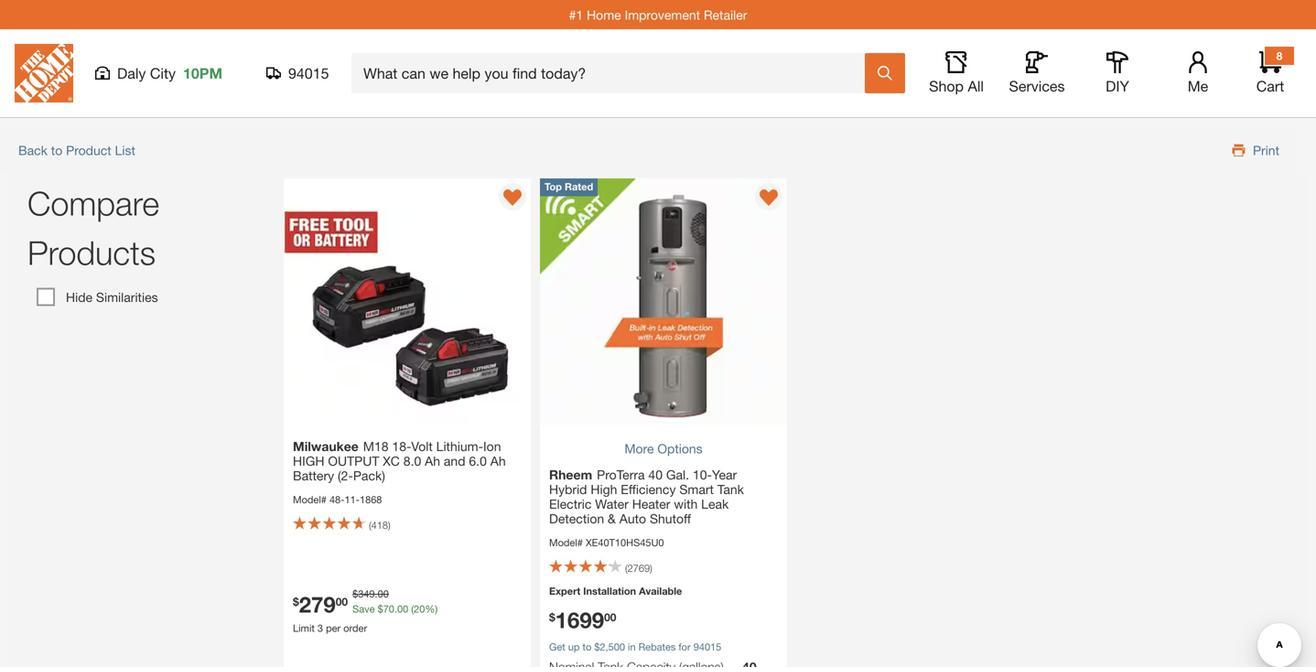 Task type: describe. For each thing, give the bounding box(es) containing it.
get up to $2,500 in  rebates for 94015 button
[[549, 638, 721, 653]]

10pm
[[183, 65, 222, 82]]

diy
[[1106, 77, 1129, 95]]

print button
[[1206, 127, 1298, 174]]

$ up limit
[[293, 595, 299, 608]]

order
[[343, 622, 367, 634]]

model# xe40t10hs45u0
[[549, 537, 664, 549]]

me
[[1188, 77, 1208, 95]]

48-
[[329, 494, 345, 506]]

retailer
[[704, 7, 747, 22]]

daly
[[117, 65, 146, 82]]

the home depot logo image
[[15, 44, 73, 103]]

high
[[293, 454, 324, 469]]

top rated
[[545, 181, 593, 193]]

more options
[[624, 441, 703, 456]]

installation
[[583, 585, 636, 597]]

expert installation available
[[549, 585, 682, 597]]

6.0
[[469, 454, 487, 469]]

diy button
[[1088, 51, 1147, 95]]

rebates
[[638, 641, 676, 653]]

output
[[328, 454, 379, 469]]

shop all
[[929, 77, 984, 95]]

279
[[299, 591, 336, 617]]

to inside button
[[51, 143, 62, 158]]

94015 inside button
[[288, 65, 329, 82]]

70
[[383, 603, 394, 615]]

hide
[[66, 290, 92, 305]]

( for 418
[[369, 519, 371, 531]]

#1 home improvement retailer
[[569, 7, 747, 22]]

more
[[624, 441, 654, 456]]

top
[[545, 181, 562, 193]]

) for ( 418 )
[[388, 519, 391, 531]]

and
[[444, 454, 465, 469]]

save
[[352, 603, 375, 615]]

products
[[27, 233, 156, 272]]

get up to $2,500 in  rebates for 94015
[[549, 641, 721, 653]]

selected image
[[503, 189, 522, 208]]

me button
[[1169, 51, 1227, 95]]

proterra 40 gal. 10-year hybrid high efficiency smart tank electric water heater with leak detection & auto shutoff image
[[540, 178, 787, 426]]

milwaukee
[[293, 439, 359, 454]]

print image
[[1225, 144, 1253, 157]]

leak
[[701, 497, 729, 512]]

hide similarities
[[66, 290, 158, 305]]

shop all button
[[927, 51, 986, 95]]

( 418 )
[[369, 519, 391, 531]]

$ inside $ 1699 00
[[549, 611, 555, 624]]

$2,500
[[594, 641, 625, 653]]

94015 button
[[266, 64, 329, 82]]

11-
[[345, 494, 360, 506]]

model# for model# xe40t10hs45u0
[[549, 537, 583, 549]]

to inside button
[[583, 641, 591, 653]]

1 ah from the left
[[425, 454, 440, 469]]

per
[[326, 622, 341, 634]]

print
[[1253, 143, 1280, 158]]

#1
[[569, 7, 583, 22]]

m18
[[363, 439, 389, 454]]

list
[[115, 143, 135, 158]]

back
[[18, 143, 47, 158]]

all
[[968, 77, 984, 95]]

compare products
[[27, 184, 159, 272]]

options
[[657, 441, 703, 456]]

( for 2769
[[625, 562, 628, 574]]

cart 8
[[1256, 49, 1284, 95]]

home
[[587, 7, 621, 22]]

electric
[[549, 497, 592, 512]]

in
[[628, 641, 636, 653]]

40
[[648, 467, 663, 482]]

detection
[[549, 511, 604, 526]]

20
[[414, 603, 425, 615]]

349
[[358, 588, 375, 600]]

selected image
[[760, 189, 778, 208]]

What can we help you find today? search field
[[363, 54, 864, 92]]

lithium-
[[436, 439, 483, 454]]

available
[[639, 585, 682, 597]]

high
[[591, 482, 617, 497]]

1868
[[360, 494, 382, 506]]

8.0
[[403, 454, 421, 469]]



Task type: vqa. For each thing, say whether or not it's contained in the screenshot.
the bottommost 1
no



Task type: locate. For each thing, give the bounding box(es) containing it.
$ up save
[[352, 588, 358, 600]]

$
[[352, 588, 358, 600], [293, 595, 299, 608], [378, 603, 383, 615], [549, 611, 555, 624]]

model# for model# 48-11-1868
[[293, 494, 327, 506]]

1 horizontal spatial )
[[650, 562, 652, 574]]

0 horizontal spatial model#
[[293, 494, 327, 506]]

00 inside $ 1699 00
[[604, 611, 616, 624]]

gal.
[[666, 467, 689, 482]]

1 vertical spatial (
[[625, 562, 628, 574]]

model# 48-11-1868
[[293, 494, 382, 506]]

1 horizontal spatial model#
[[549, 537, 583, 549]]

( up expert installation available
[[625, 562, 628, 574]]

&
[[608, 511, 616, 526]]

1 horizontal spatial to
[[583, 641, 591, 653]]

cart
[[1256, 77, 1284, 95]]

0 horizontal spatial .
[[375, 588, 378, 600]]

proterra
[[597, 467, 645, 482]]

1 vertical spatial 94015
[[693, 641, 721, 653]]

1 horizontal spatial 94015
[[693, 641, 721, 653]]

0 vertical spatial .
[[375, 588, 378, 600]]

product
[[66, 143, 111, 158]]

418
[[371, 519, 388, 531]]

city
[[150, 65, 176, 82]]

more options link
[[549, 435, 778, 463]]

.
[[375, 588, 378, 600], [394, 603, 397, 615]]

(2-
[[338, 468, 353, 483]]

1 vertical spatial model#
[[549, 537, 583, 549]]

0 vertical spatial to
[[51, 143, 62, 158]]

10-
[[693, 467, 712, 482]]

ah right 6.0
[[490, 454, 506, 469]]

00 left save
[[336, 595, 348, 608]]

auto
[[619, 511, 646, 526]]

compare
[[27, 184, 159, 222]]

smart
[[679, 482, 714, 497]]

94015 inside button
[[693, 641, 721, 653]]

0 horizontal spatial to
[[51, 143, 62, 158]]

3
[[318, 622, 323, 634]]

1 vertical spatial .
[[394, 603, 397, 615]]

$ right save
[[378, 603, 383, 615]]

back to product list button
[[0, 127, 183, 174]]

heater
[[632, 497, 670, 512]]

hybrid
[[549, 482, 587, 497]]

volt
[[411, 439, 433, 454]]

0 horizontal spatial ah
[[425, 454, 440, 469]]

shop
[[929, 77, 964, 95]]

94015
[[288, 65, 329, 82], [693, 641, 721, 653]]

battery
[[293, 468, 334, 483]]

18-
[[392, 439, 411, 454]]

year
[[712, 467, 737, 482]]

0 horizontal spatial 94015
[[288, 65, 329, 82]]

00 up 70
[[378, 588, 389, 600]]

pack)
[[353, 468, 385, 483]]

0 vertical spatial (
[[369, 519, 371, 531]]

)
[[388, 519, 391, 531], [650, 562, 652, 574]]

limit
[[293, 622, 315, 634]]

1699
[[555, 607, 604, 633]]

0 vertical spatial )
[[388, 519, 391, 531]]

similarities
[[96, 290, 158, 305]]

ah right 8.0
[[425, 454, 440, 469]]

2 horizontal spatial (
[[625, 562, 628, 574]]

model# down battery
[[293, 494, 327, 506]]

efficiency
[[621, 482, 676, 497]]

0 horizontal spatial )
[[388, 519, 391, 531]]

m18 18-volt lithium-ion high output xc 8.0 ah and 6.0 ah battery (2-pack) image
[[284, 178, 531, 426]]

with
[[674, 497, 698, 512]]

rated
[[565, 181, 593, 193]]

$ 1699 00
[[549, 607, 616, 633]]

to
[[51, 143, 62, 158], [583, 641, 591, 653]]

( down 1868
[[369, 519, 371, 531]]

shutoff
[[650, 511, 691, 526]]

( left %)
[[411, 603, 414, 615]]

2 ah from the left
[[490, 454, 506, 469]]

00 down installation
[[604, 611, 616, 624]]

0 horizontal spatial (
[[369, 519, 371, 531]]

0 vertical spatial 94015
[[288, 65, 329, 82]]

water
[[595, 497, 629, 512]]

8
[[1276, 49, 1283, 62]]

ion
[[483, 439, 501, 454]]

model#
[[293, 494, 327, 506], [549, 537, 583, 549]]

xc
[[383, 454, 400, 469]]

0 vertical spatial model#
[[293, 494, 327, 506]]

$ down "expert"
[[549, 611, 555, 624]]

%)
[[425, 603, 438, 615]]

1 horizontal spatial .
[[394, 603, 397, 615]]

for
[[679, 641, 691, 653]]

expert
[[549, 585, 580, 597]]

rheem
[[549, 467, 592, 482]]

$ 279 00 $ 349 . 00 save $ 70 . 00 ( 20 %) limit 3 per order
[[293, 588, 438, 634]]

get
[[549, 641, 565, 653]]

improvement
[[625, 7, 700, 22]]

up
[[568, 641, 580, 653]]

1 vertical spatial )
[[650, 562, 652, 574]]

1 horizontal spatial ah
[[490, 454, 506, 469]]

services button
[[1008, 51, 1066, 95]]

model# down 'detection'
[[549, 537, 583, 549]]

to right up
[[583, 641, 591, 653]]

services
[[1009, 77, 1065, 95]]

( inside the $ 279 00 $ 349 . 00 save $ 70 . 00 ( 20 %) limit 3 per order
[[411, 603, 414, 615]]

1 vertical spatial to
[[583, 641, 591, 653]]

to right back
[[51, 143, 62, 158]]

proterra 40 gal. 10-year hybrid high efficiency smart tank electric water heater with leak detection & auto shutoff
[[549, 467, 744, 526]]

daly city 10pm
[[117, 65, 222, 82]]

2769
[[628, 562, 650, 574]]

m18 18-volt lithium-ion high output xc 8.0 ah and 6.0 ah battery (2-pack)
[[293, 439, 506, 483]]

(
[[369, 519, 371, 531], [625, 562, 628, 574], [411, 603, 414, 615]]

00 right 70
[[397, 603, 408, 615]]

) for ( 2769 )
[[650, 562, 652, 574]]

2 vertical spatial (
[[411, 603, 414, 615]]

1 horizontal spatial (
[[411, 603, 414, 615]]



